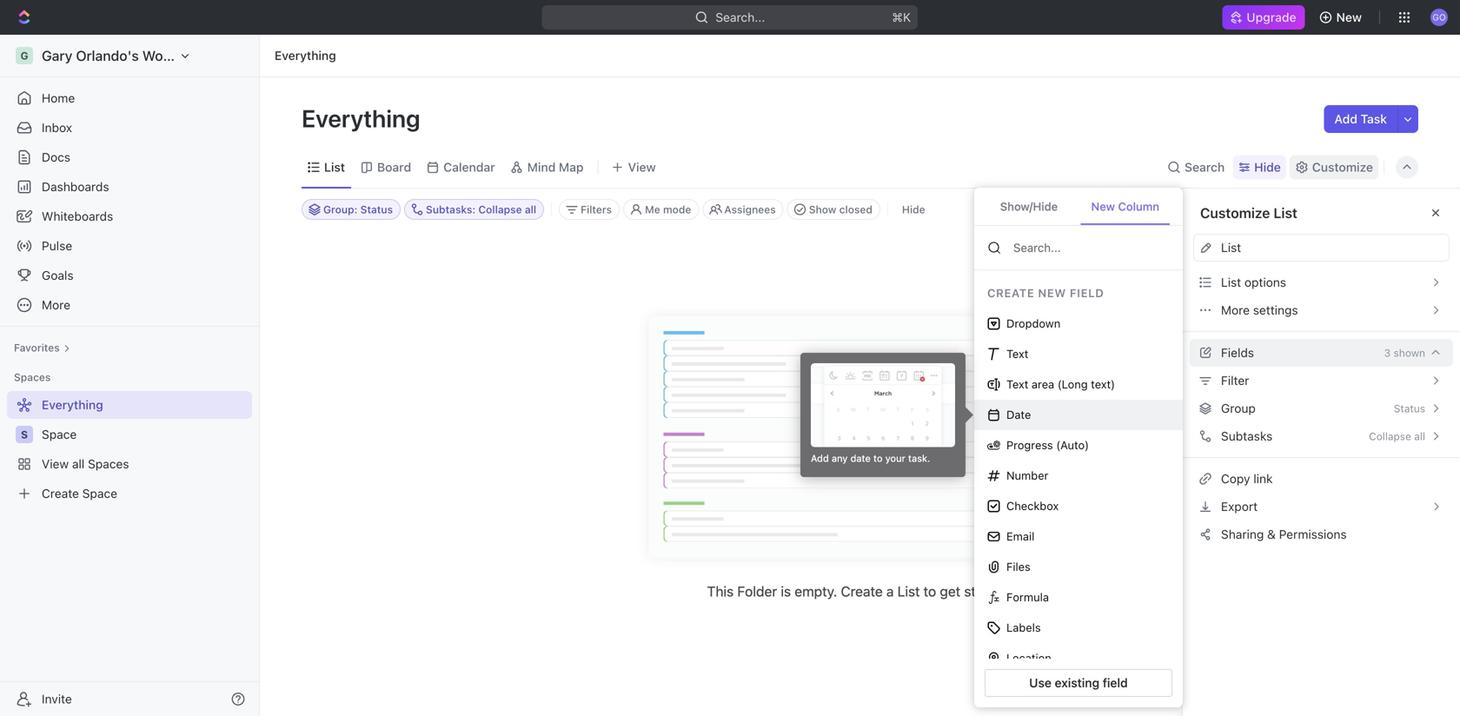 Task type: describe. For each thing, give the bounding box(es) containing it.
view for view all spaces
[[42, 457, 69, 471]]

sidebar navigation
[[0, 35, 263, 716]]

map
[[559, 160, 584, 174]]

copy
[[1221, 472, 1250, 486]]

dashboards link
[[7, 173, 252, 201]]

email
[[1007, 530, 1035, 543]]

assignees button
[[703, 199, 784, 220]]

hide inside button
[[902, 203, 925, 216]]

add task button
[[1324, 105, 1398, 133]]

list options button
[[1193, 269, 1450, 296]]

export
[[1221, 499, 1258, 514]]

this
[[707, 583, 734, 600]]

settings
[[1253, 303, 1298, 317]]

permissions
[[1279, 527, 1347, 542]]

0 vertical spatial space
[[42, 427, 77, 442]]

text)
[[1091, 378, 1115, 391]]

me mode button
[[623, 199, 699, 220]]

new for new column
[[1091, 200, 1115, 213]]

sharing & permissions
[[1221, 527, 1347, 542]]

copy link button
[[1193, 465, 1450, 493]]

filters button
[[559, 199, 620, 220]]

subtasks:
[[426, 203, 476, 216]]

this folder is empty. create a list to get started.
[[707, 583, 1013, 600]]

upgrade link
[[1222, 5, 1305, 30]]

search...
[[716, 10, 765, 24]]

inbox link
[[7, 114, 252, 142]]

⌘k
[[892, 10, 911, 24]]

(auto)
[[1056, 439, 1089, 452]]

add any date to your task.
[[811, 453, 930, 464]]

search button
[[1162, 155, 1230, 180]]

1 vertical spatial everything
[[302, 104, 426, 133]]

3 shown
[[1384, 347, 1426, 359]]

0 horizontal spatial collapse
[[479, 203, 522, 216]]

progress
[[1007, 439, 1053, 452]]

copy link
[[1221, 472, 1273, 486]]

upgrade
[[1247, 10, 1297, 24]]

shown
[[1394, 347, 1426, 359]]

favorites
[[14, 342, 60, 354]]

show/hide
[[1000, 200, 1058, 213]]

hide inside dropdown button
[[1255, 160, 1281, 174]]

space link
[[42, 421, 249, 449]]

1 vertical spatial space
[[82, 486, 117, 501]]

a
[[887, 583, 894, 600]]

tab list containing show/hide
[[974, 188, 1183, 226]]

invite
[[42, 692, 72, 706]]

gary orlando's workspace, , element
[[16, 47, 33, 64]]

use existing field button
[[985, 669, 1173, 697]]

everything for the topmost 'everything' link
[[275, 48, 336, 63]]

mind map
[[527, 160, 584, 174]]

sharing & permissions button
[[1193, 521, 1450, 549]]

search
[[1185, 160, 1225, 174]]

subtasks: collapse all
[[426, 203, 536, 216]]

filter button
[[1183, 367, 1460, 395]]

started.
[[964, 583, 1013, 600]]

g
[[20, 50, 28, 62]]

view all spaces link
[[7, 450, 249, 478]]

1 vertical spatial collapse
[[1369, 430, 1412, 442]]

go button
[[1426, 3, 1453, 31]]

workspace
[[142, 47, 214, 64]]

0 horizontal spatial spaces
[[14, 371, 51, 383]]

list down customize list
[[1221, 240, 1241, 255]]

labels
[[1007, 621, 1041, 634]]

customize list
[[1200, 205, 1298, 221]]

Search tasks... text field
[[1244, 196, 1418, 223]]

1 vertical spatial everything link
[[7, 391, 249, 419]]

more settings
[[1221, 303, 1298, 317]]

0 vertical spatial to
[[874, 453, 883, 464]]

subtasks
[[1221, 429, 1273, 443]]

view for view
[[628, 160, 656, 174]]

board link
[[374, 155, 411, 180]]

is
[[781, 583, 791, 600]]

dashboards
[[42, 180, 109, 194]]

view all spaces
[[42, 457, 129, 471]]

me mode
[[645, 203, 691, 216]]

task
[[1361, 112, 1387, 126]]

create space
[[42, 486, 117, 501]]

mind
[[527, 160, 556, 174]]

gary
[[42, 47, 72, 64]]

0 vertical spatial all
[[525, 203, 536, 216]]

number
[[1007, 469, 1049, 482]]

docs link
[[7, 143, 252, 171]]

new for new
[[1337, 10, 1362, 24]]

text area (long text)
[[1007, 378, 1115, 391]]

export button
[[1193, 493, 1450, 521]]

assignees
[[724, 203, 776, 216]]

show
[[809, 203, 837, 216]]

add for add any date to your task.
[[811, 453, 829, 464]]

0 vertical spatial status
[[360, 203, 393, 216]]

board
[[377, 160, 411, 174]]

mode
[[663, 203, 691, 216]]

area
[[1032, 378, 1055, 391]]



Task type: locate. For each thing, give the bounding box(es) containing it.
task.
[[908, 453, 930, 464]]

0 horizontal spatial view
[[42, 457, 69, 471]]

all down shown
[[1415, 430, 1426, 442]]

0 horizontal spatial everything link
[[7, 391, 249, 419]]

0 horizontal spatial add
[[811, 453, 829, 464]]

list right the "a"
[[898, 583, 920, 600]]

view up create space
[[42, 457, 69, 471]]

1 horizontal spatial add
[[1335, 112, 1358, 126]]

1 horizontal spatial to
[[924, 583, 936, 600]]

everything inside sidebar navigation
[[42, 398, 103, 412]]

filters
[[581, 203, 612, 216]]

list up group:
[[324, 160, 345, 174]]

1 horizontal spatial status
[[1394, 402, 1426, 415]]

2 vertical spatial everything
[[42, 398, 103, 412]]

space down view all spaces
[[82, 486, 117, 501]]

1 text from the top
[[1007, 347, 1029, 360]]

0 horizontal spatial new
[[1091, 200, 1115, 213]]

collapse right the subtasks:
[[479, 203, 522, 216]]

1 vertical spatial create
[[841, 583, 883, 600]]

export button
[[1193, 493, 1450, 521]]

add for add task
[[1335, 112, 1358, 126]]

more settings button
[[1193, 296, 1450, 324]]

more inside dropdown button
[[42, 298, 70, 312]]

group: status
[[323, 203, 393, 216]]

0 vertical spatial customize
[[1312, 160, 1373, 174]]

goals
[[42, 268, 74, 283]]

mind map link
[[524, 155, 584, 180]]

customize button
[[1290, 155, 1379, 180]]

list link
[[321, 155, 345, 180]]

customize
[[1312, 160, 1373, 174], [1200, 205, 1270, 221]]

new right upgrade
[[1337, 10, 1362, 24]]

docs
[[42, 150, 70, 164]]

list down hide dropdown button
[[1274, 205, 1298, 221]]

0 horizontal spatial more
[[42, 298, 70, 312]]

more down goals
[[42, 298, 70, 312]]

show closed
[[809, 203, 873, 216]]

files
[[1007, 560, 1031, 573]]

space, , element
[[16, 426, 33, 443]]

all for view all spaces
[[72, 457, 85, 471]]

view button
[[606, 155, 662, 180]]

text
[[1007, 347, 1029, 360], [1007, 378, 1029, 391]]

new left column at the right top of page
[[1091, 200, 1115, 213]]

view inside tree
[[42, 457, 69, 471]]

0 horizontal spatial to
[[874, 453, 883, 464]]

everything for bottommost 'everything' link
[[42, 398, 103, 412]]

more inside button
[[1221, 303, 1250, 317]]

1 vertical spatial add
[[811, 453, 829, 464]]

to left your
[[874, 453, 883, 464]]

new inside button
[[1337, 10, 1362, 24]]

2 text from the top
[[1007, 378, 1029, 391]]

status
[[360, 203, 393, 216], [1394, 402, 1426, 415]]

to left get
[[924, 583, 936, 600]]

1 vertical spatial new
[[1091, 200, 1115, 213]]

spaces down favorites
[[14, 371, 51, 383]]

use existing field
[[1029, 676, 1128, 690]]

1 vertical spatial status
[[1394, 402, 1426, 415]]

create space link
[[7, 480, 249, 508]]

1 horizontal spatial everything link
[[270, 45, 341, 66]]

hide button
[[1234, 155, 1286, 180]]

formula
[[1007, 591, 1049, 604]]

spaces up create space link at the bottom of the page
[[88, 457, 129, 471]]

status right group:
[[360, 203, 393, 216]]

space right space, , element on the left bottom
[[42, 427, 77, 442]]

view inside button
[[628, 160, 656, 174]]

to
[[874, 453, 883, 464], [924, 583, 936, 600]]

list left options
[[1221, 275, 1241, 289]]

all inside sidebar navigation
[[72, 457, 85, 471]]

date
[[851, 453, 871, 464]]

0 horizontal spatial customize
[[1200, 205, 1270, 221]]

s
[[21, 429, 28, 441]]

fields
[[1221, 345, 1254, 360]]

goals link
[[7, 262, 252, 289]]

Search field
[[1012, 240, 1169, 256]]

all up create space
[[72, 457, 85, 471]]

tab list
[[974, 188, 1183, 226]]

1 horizontal spatial all
[[525, 203, 536, 216]]

all for collapse all
[[1415, 430, 1426, 442]]

home link
[[7, 84, 252, 112]]

add left 'task'
[[1335, 112, 1358, 126]]

1 horizontal spatial space
[[82, 486, 117, 501]]

0 horizontal spatial space
[[42, 427, 77, 442]]

view button
[[606, 147, 662, 188]]

pulse link
[[7, 232, 252, 260]]

more down list options
[[1221, 303, 1250, 317]]

1 vertical spatial view
[[42, 457, 69, 471]]

get
[[940, 583, 961, 600]]

tree
[[7, 391, 252, 508]]

more for more settings
[[1221, 303, 1250, 317]]

1 horizontal spatial customize
[[1312, 160, 1373, 174]]

1 vertical spatial to
[[924, 583, 936, 600]]

create down view all spaces
[[42, 486, 79, 501]]

text down dropdown
[[1007, 347, 1029, 360]]

list
[[324, 160, 345, 174], [1274, 205, 1298, 221], [1221, 240, 1241, 255], [1221, 275, 1241, 289], [898, 583, 920, 600]]

0 horizontal spatial create
[[42, 486, 79, 501]]

1 horizontal spatial collapse
[[1369, 430, 1412, 442]]

(long
[[1058, 378, 1088, 391]]

text left area
[[1007, 378, 1029, 391]]

0 vertical spatial spaces
[[14, 371, 51, 383]]

home
[[42, 91, 75, 105]]

list options
[[1221, 275, 1287, 289]]

1 horizontal spatial view
[[628, 160, 656, 174]]

existing
[[1055, 676, 1100, 690]]

new inside button
[[1091, 200, 1115, 213]]

1 vertical spatial spaces
[[88, 457, 129, 471]]

2 vertical spatial all
[[72, 457, 85, 471]]

1 vertical spatial hide
[[902, 203, 925, 216]]

1 horizontal spatial spaces
[[88, 457, 129, 471]]

options
[[1245, 275, 1287, 289]]

hide up customize list
[[1255, 160, 1281, 174]]

add task
[[1335, 112, 1387, 126]]

more button
[[7, 291, 252, 319]]

closed
[[839, 203, 873, 216]]

customize for customize list
[[1200, 205, 1270, 221]]

0 vertical spatial view
[[628, 160, 656, 174]]

hide right closed
[[902, 203, 925, 216]]

filter button
[[1193, 367, 1450, 395]]

new
[[1337, 10, 1362, 24], [1091, 200, 1115, 213]]

whiteboards link
[[7, 203, 252, 230]]

customize inside button
[[1312, 160, 1373, 174]]

hide button
[[895, 199, 932, 220]]

collapse up copy link button
[[1369, 430, 1412, 442]]

list inside button
[[1221, 275, 1241, 289]]

orlando's
[[76, 47, 139, 64]]

add left any
[[811, 453, 829, 464]]

location
[[1007, 652, 1052, 665]]

new column button
[[1081, 189, 1170, 225]]

text for text
[[1007, 347, 1029, 360]]

add
[[1335, 112, 1358, 126], [811, 453, 829, 464]]

add inside button
[[1335, 112, 1358, 126]]

0 vertical spatial new
[[1337, 10, 1362, 24]]

0 vertical spatial everything
[[275, 48, 336, 63]]

0 horizontal spatial hide
[[902, 203, 925, 216]]

create left the "a"
[[841, 583, 883, 600]]

view up me
[[628, 160, 656, 174]]

filter
[[1221, 373, 1249, 388]]

more for more
[[42, 298, 70, 312]]

2 horizontal spatial all
[[1415, 430, 1426, 442]]

0 vertical spatial text
[[1007, 347, 1029, 360]]

1 vertical spatial customize
[[1200, 205, 1270, 221]]

3
[[1384, 347, 1391, 359]]

&
[[1267, 527, 1276, 542]]

0 vertical spatial add
[[1335, 112, 1358, 126]]

1 vertical spatial all
[[1415, 430, 1426, 442]]

show/hide button
[[987, 189, 1071, 225]]

1 horizontal spatial create
[[841, 583, 883, 600]]

1 horizontal spatial more
[[1221, 303, 1250, 317]]

create inside tree
[[42, 486, 79, 501]]

sharing
[[1221, 527, 1264, 542]]

text for text area (long text)
[[1007, 378, 1029, 391]]

spaces
[[14, 371, 51, 383], [88, 457, 129, 471]]

tree inside sidebar navigation
[[7, 391, 252, 508]]

customize up search tasks... text box on the top of the page
[[1312, 160, 1373, 174]]

1 horizontal spatial new
[[1337, 10, 1362, 24]]

space
[[42, 427, 77, 442], [82, 486, 117, 501]]

group
[[1221, 401, 1256, 415]]

any
[[832, 453, 848, 464]]

whiteboards
[[42, 209, 113, 223]]

new column
[[1091, 200, 1160, 213]]

go
[[1433, 12, 1446, 22]]

collapse
[[479, 203, 522, 216], [1369, 430, 1412, 442]]

use
[[1029, 676, 1052, 690]]

0 horizontal spatial all
[[72, 457, 85, 471]]

0 vertical spatial hide
[[1255, 160, 1281, 174]]

show closed button
[[787, 199, 880, 220]]

0 horizontal spatial status
[[360, 203, 393, 216]]

tree containing everything
[[7, 391, 252, 508]]

0 vertical spatial collapse
[[479, 203, 522, 216]]

0 vertical spatial create
[[42, 486, 79, 501]]

folder
[[737, 583, 777, 600]]

group:
[[323, 203, 358, 216]]

collapse all
[[1369, 430, 1426, 442]]

0 vertical spatial everything link
[[270, 45, 341, 66]]

1 horizontal spatial hide
[[1255, 160, 1281, 174]]

date
[[1007, 408, 1031, 421]]

inbox
[[42, 120, 72, 135]]

status up "collapse all"
[[1394, 402, 1426, 415]]

customize for customize
[[1312, 160, 1373, 174]]

all down mind
[[525, 203, 536, 216]]

everything
[[275, 48, 336, 63], [302, 104, 426, 133], [42, 398, 103, 412]]

1 vertical spatial text
[[1007, 378, 1029, 391]]

customize down hide dropdown button
[[1200, 205, 1270, 221]]

progress (auto)
[[1007, 439, 1089, 452]]



Task type: vqa. For each thing, say whether or not it's contained in the screenshot.
top the text
yes



